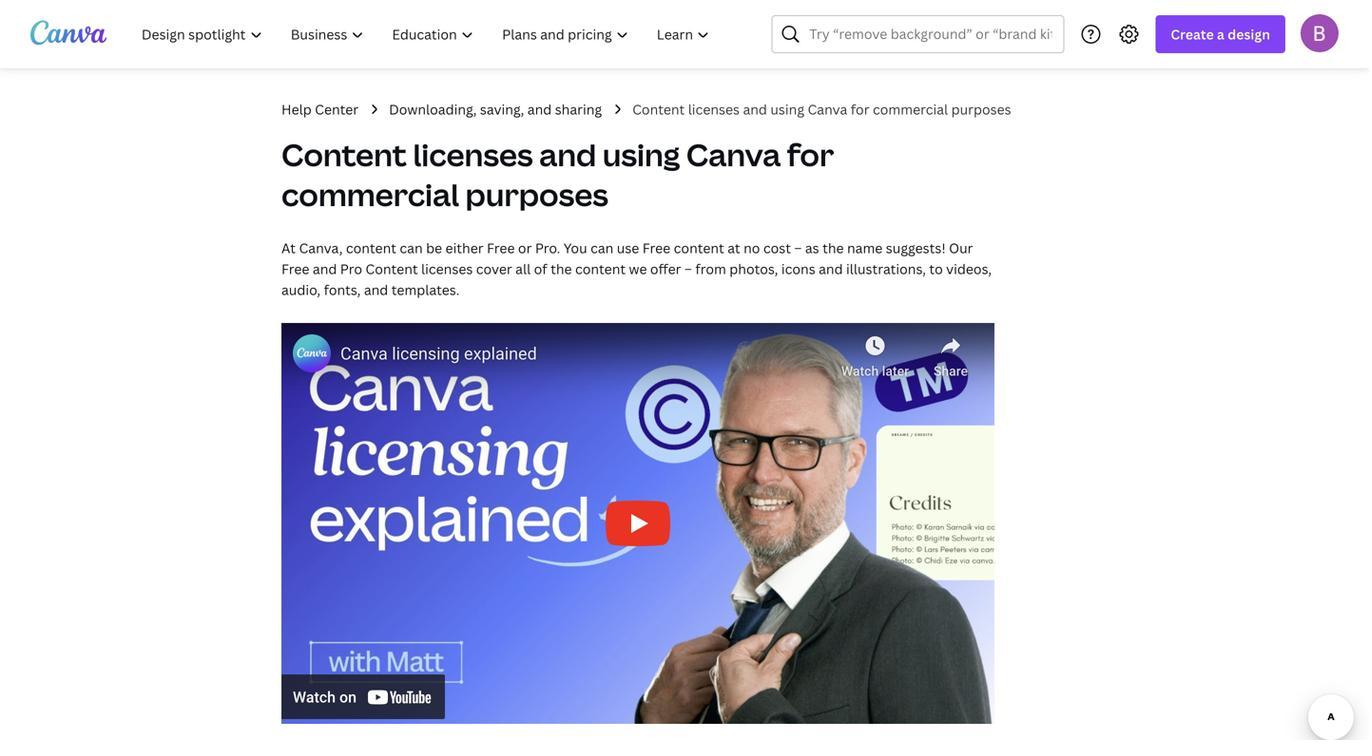 Task type: vqa. For each thing, say whether or not it's contained in the screenshot.
Before
no



Task type: locate. For each thing, give the bounding box(es) containing it.
the right "of"
[[551, 260, 572, 278]]

0 horizontal spatial commercial
[[281, 174, 459, 215]]

0 horizontal spatial for
[[787, 134, 834, 175]]

content up the pro
[[346, 239, 396, 257]]

0 horizontal spatial can
[[400, 239, 423, 257]]

0 vertical spatial content
[[632, 100, 685, 118]]

help center link
[[281, 99, 359, 120]]

top level navigation element
[[129, 15, 726, 53]]

content up from
[[674, 239, 724, 257]]

free up audio,
[[281, 260, 309, 278]]

purposes inside the content licenses and using canva for commercial purposes
[[465, 174, 608, 215]]

help
[[281, 100, 312, 118]]

downloading, saving, and sharing link
[[389, 99, 602, 120]]

0 vertical spatial using
[[771, 100, 804, 118]]

bob builder image
[[1301, 14, 1339, 52]]

photos,
[[730, 260, 778, 278]]

can left be
[[400, 239, 423, 257]]

all
[[516, 260, 531, 278]]

and
[[528, 100, 552, 118], [743, 100, 767, 118], [539, 134, 596, 175], [313, 260, 337, 278], [819, 260, 843, 278], [364, 281, 388, 299]]

commercial inside the content licenses and using canva for commercial purposes
[[281, 174, 459, 215]]

content down center
[[281, 134, 407, 175]]

free up offer on the left
[[643, 239, 671, 257]]

1 horizontal spatial canva
[[808, 100, 848, 118]]

content down you
[[575, 260, 626, 278]]

free
[[487, 239, 515, 257], [643, 239, 671, 257], [281, 260, 309, 278]]

content right sharing
[[632, 100, 685, 118]]

1 horizontal spatial the
[[823, 239, 844, 257]]

purposes up pro.
[[465, 174, 608, 215]]

from
[[695, 260, 726, 278]]

0 horizontal spatial the
[[551, 260, 572, 278]]

a
[[1217, 25, 1225, 43]]

0 horizontal spatial using
[[603, 134, 680, 175]]

1 horizontal spatial purposes
[[951, 100, 1011, 118]]

using
[[771, 100, 804, 118], [603, 134, 680, 175]]

commercial
[[873, 100, 948, 118], [281, 174, 459, 215]]

name
[[847, 239, 883, 257]]

1 vertical spatial using
[[603, 134, 680, 175]]

the right as
[[823, 239, 844, 257]]

0 vertical spatial canva
[[808, 100, 848, 118]]

0 horizontal spatial canva
[[686, 134, 781, 175]]

of
[[534, 260, 547, 278]]

commercial down try "remove background" or "brand kit" search box at the top right
[[873, 100, 948, 118]]

create
[[1171, 25, 1214, 43]]

using inside content licenses and using canva for commercial purposes link
[[771, 100, 804, 118]]

1 horizontal spatial –
[[794, 239, 802, 257]]

1 vertical spatial licenses
[[413, 134, 533, 175]]

as
[[805, 239, 819, 257]]

licenses
[[688, 100, 740, 118], [413, 134, 533, 175], [421, 260, 473, 278]]

to
[[929, 260, 943, 278]]

canva
[[808, 100, 848, 118], [686, 134, 781, 175]]

templates.
[[391, 281, 460, 299]]

fonts,
[[324, 281, 361, 299]]

content
[[346, 239, 396, 257], [674, 239, 724, 257], [575, 260, 626, 278]]

2 can from the left
[[591, 239, 614, 257]]

0 vertical spatial for
[[851, 100, 870, 118]]

0 horizontal spatial purposes
[[465, 174, 608, 215]]

1 horizontal spatial using
[[771, 100, 804, 118]]

purposes
[[951, 100, 1011, 118], [465, 174, 608, 215]]

content inside the content licenses and using canva for commercial purposes
[[281, 134, 407, 175]]

be
[[426, 239, 442, 257]]

– left from
[[685, 260, 692, 278]]

the
[[823, 239, 844, 257], [551, 260, 572, 278]]

at
[[728, 239, 740, 257]]

2 vertical spatial content
[[366, 260, 418, 278]]

purposes down try "remove background" or "brand kit" search box at the top right
[[951, 100, 1011, 118]]

0 horizontal spatial content
[[346, 239, 396, 257]]

0 vertical spatial content licenses and using canva for commercial purposes
[[632, 100, 1011, 118]]

audio,
[[281, 281, 321, 299]]

cover
[[476, 260, 512, 278]]

use
[[617, 239, 639, 257]]

downloading, saving, and sharing
[[389, 100, 602, 118]]

1 vertical spatial purposes
[[465, 174, 608, 215]]

0 vertical spatial commercial
[[873, 100, 948, 118]]

for
[[851, 100, 870, 118], [787, 134, 834, 175]]

free up cover
[[487, 239, 515, 257]]

licenses inside the content licenses and using canva for commercial purposes
[[413, 134, 533, 175]]

content up templates.
[[366, 260, 418, 278]]

create a design button
[[1156, 15, 1286, 53]]

can left use
[[591, 239, 614, 257]]

0 horizontal spatial –
[[685, 260, 692, 278]]

design
[[1228, 25, 1270, 43]]

2 vertical spatial licenses
[[421, 260, 473, 278]]

content licenses and using canva for commercial purposes
[[632, 100, 1011, 118], [281, 134, 834, 215]]

canva inside the content licenses and using canva for commercial purposes
[[686, 134, 781, 175]]

content licenses and using canva for commercial purposes link
[[632, 99, 1011, 120]]

at canva, content can be either free or pro. you can use free content at no cost – as the name suggests! our free and pro content licenses cover all of the content we offer – from photos, icons and illustrations, to videos, audio, fonts, and templates.
[[281, 239, 992, 299]]

content
[[632, 100, 685, 118], [281, 134, 407, 175], [366, 260, 418, 278]]

or
[[518, 239, 532, 257]]

downloading,
[[389, 100, 477, 118]]

help center
[[281, 100, 359, 118]]

–
[[794, 239, 802, 257], [685, 260, 692, 278]]

sharing
[[555, 100, 602, 118]]

pro.
[[535, 239, 560, 257]]

commercial up canva, at the top left of page
[[281, 174, 459, 215]]

1 vertical spatial –
[[685, 260, 692, 278]]

0 vertical spatial purposes
[[951, 100, 1011, 118]]

1 can from the left
[[400, 239, 423, 257]]

you
[[564, 239, 587, 257]]

using inside the content licenses and using canva for commercial purposes
[[603, 134, 680, 175]]

1 vertical spatial canva
[[686, 134, 781, 175]]

can
[[400, 239, 423, 257], [591, 239, 614, 257]]

1 horizontal spatial can
[[591, 239, 614, 257]]

canva,
[[299, 239, 343, 257]]

1 vertical spatial content licenses and using canva for commercial purposes
[[281, 134, 834, 215]]

1 vertical spatial the
[[551, 260, 572, 278]]

– left as
[[794, 239, 802, 257]]

1 vertical spatial commercial
[[281, 174, 459, 215]]

we
[[629, 260, 647, 278]]

1 vertical spatial content
[[281, 134, 407, 175]]

pro
[[340, 260, 362, 278]]



Task type: describe. For each thing, give the bounding box(es) containing it.
1 horizontal spatial content
[[575, 260, 626, 278]]

Try "remove background" or "brand kit" search field
[[810, 16, 1052, 52]]

0 vertical spatial licenses
[[688, 100, 740, 118]]

0 vertical spatial the
[[823, 239, 844, 257]]

1 horizontal spatial commercial
[[873, 100, 948, 118]]

create a design
[[1171, 25, 1270, 43]]

content inside the at canva, content can be either free or pro. you can use free content at no cost – as the name suggests! our free and pro content licenses cover all of the content we offer – from photos, icons and illustrations, to videos, audio, fonts, and templates.
[[366, 260, 418, 278]]

cost
[[763, 239, 791, 257]]

illustrations,
[[846, 260, 926, 278]]

saving,
[[480, 100, 524, 118]]

offer
[[650, 260, 681, 278]]

1 vertical spatial for
[[787, 134, 834, 175]]

2 horizontal spatial content
[[674, 239, 724, 257]]

suggests!
[[886, 239, 946, 257]]

icons
[[781, 260, 816, 278]]

0 vertical spatial –
[[794, 239, 802, 257]]

0 horizontal spatial free
[[281, 260, 309, 278]]

center
[[315, 100, 359, 118]]

2 horizontal spatial free
[[643, 239, 671, 257]]

purposes inside content licenses and using canva for commercial purposes link
[[951, 100, 1011, 118]]

1 horizontal spatial for
[[851, 100, 870, 118]]

our
[[949, 239, 973, 257]]

licenses inside the at canva, content can be either free or pro. you can use free content at no cost – as the name suggests! our free and pro content licenses cover all of the content we offer – from photos, icons and illustrations, to videos, audio, fonts, and templates.
[[421, 260, 473, 278]]

and inside the content licenses and using canva for commercial purposes
[[539, 134, 596, 175]]

either
[[445, 239, 484, 257]]

1 horizontal spatial free
[[487, 239, 515, 257]]

videos,
[[946, 260, 992, 278]]

at
[[281, 239, 296, 257]]

no
[[744, 239, 760, 257]]



